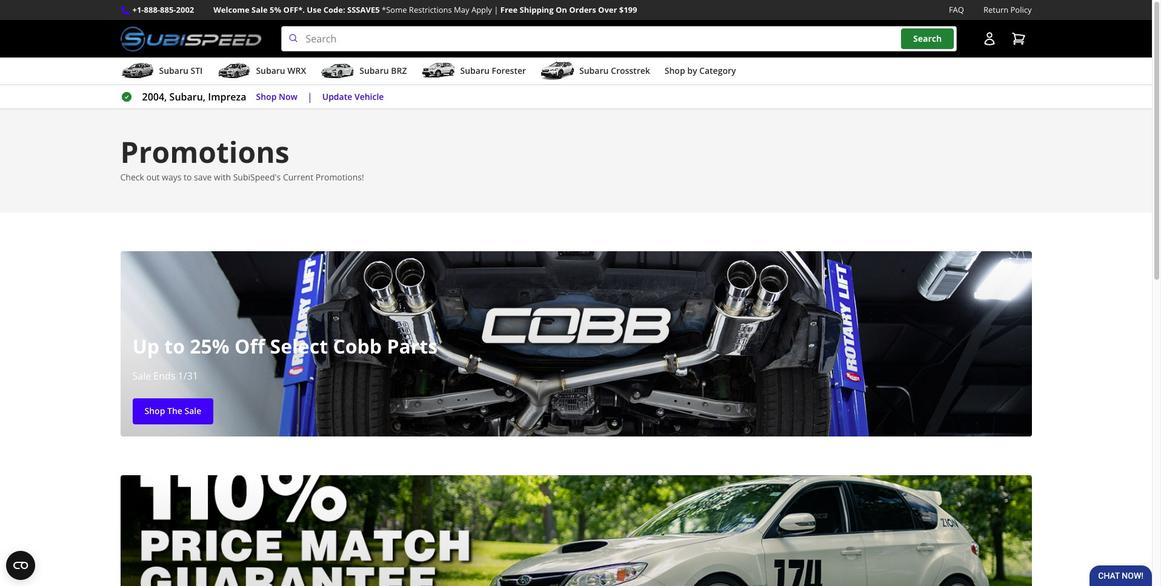 Task type: vqa. For each thing, say whether or not it's contained in the screenshot.
Shop The Sale Link
yes



Task type: locate. For each thing, give the bounding box(es) containing it.
*some restrictions may apply | free shipping on orders over $199
[[382, 4, 638, 15]]

subaru left crosstrek
[[580, 65, 609, 76]]

1 horizontal spatial |
[[494, 4, 499, 15]]

faq link
[[949, 4, 965, 16]]

sale left ends
[[132, 370, 151, 383]]

shop for shop the sale
[[145, 406, 165, 417]]

the
[[167, 406, 182, 417]]

2 vertical spatial shop
[[145, 406, 165, 417]]

subaru sti button
[[120, 60, 203, 84]]

1 vertical spatial to
[[164, 334, 185, 360]]

to
[[184, 172, 192, 183], [164, 334, 185, 360]]

3 subaru from the left
[[360, 65, 389, 76]]

sale left 5%
[[252, 4, 268, 15]]

1 horizontal spatial shop
[[256, 91, 277, 102]]

policy
[[1011, 4, 1032, 15]]

shop inside dropdown button
[[665, 65, 685, 76]]

1 subaru from the left
[[159, 65, 188, 76]]

current
[[283, 172, 314, 183]]

0 vertical spatial to
[[184, 172, 192, 183]]

over
[[598, 4, 617, 15]]

search input field
[[281, 26, 957, 52]]

button image
[[982, 32, 997, 46]]

out
[[146, 172, 160, 183]]

+1-
[[132, 4, 144, 15]]

1 vertical spatial |
[[307, 90, 313, 104]]

shop left the by
[[665, 65, 685, 76]]

search
[[914, 33, 942, 44]]

a subaru crosstrek thumbnail image image
[[541, 62, 575, 80]]

subaru wrx button
[[217, 60, 306, 84]]

2 horizontal spatial shop
[[665, 65, 685, 76]]

2002
[[176, 4, 194, 15]]

shop now link
[[256, 90, 298, 104]]

shop by category button
[[665, 60, 736, 84]]

shop the sale link
[[132, 399, 214, 425]]

update
[[322, 91, 352, 102]]

subaru left the forester
[[460, 65, 490, 76]]

4 subaru from the left
[[460, 65, 490, 76]]

0 vertical spatial sale
[[252, 4, 268, 15]]

sale
[[252, 4, 268, 15], [132, 370, 151, 383], [185, 406, 201, 417]]

subaru forester button
[[422, 60, 526, 84]]

$199
[[619, 4, 638, 15]]

return
[[984, 4, 1009, 15]]

up to 25% off select cobb parts
[[132, 334, 438, 360]]

5 subaru from the left
[[580, 65, 609, 76]]

subaru for subaru forester
[[460, 65, 490, 76]]

|
[[494, 4, 499, 15], [307, 90, 313, 104]]

open widget image
[[6, 552, 35, 581]]

subaru sti
[[159, 65, 203, 76]]

| left free
[[494, 4, 499, 15]]

shop left the
[[145, 406, 165, 417]]

sti
[[191, 65, 203, 76]]

subaru
[[159, 65, 188, 76], [256, 65, 285, 76], [360, 65, 389, 76], [460, 65, 490, 76], [580, 65, 609, 76]]

free
[[501, 4, 518, 15]]

shop
[[665, 65, 685, 76], [256, 91, 277, 102], [145, 406, 165, 417]]

2 subaru from the left
[[256, 65, 285, 76]]

*some
[[382, 4, 407, 15]]

subaru wrx
[[256, 65, 306, 76]]

subaru,
[[170, 90, 206, 104]]

subaru brz button
[[321, 60, 407, 84]]

shop the sale
[[145, 406, 201, 417]]

update vehicle button
[[322, 90, 384, 104]]

subaru brz
[[360, 65, 407, 76]]

to left save
[[184, 172, 192, 183]]

subispeed logo image
[[120, 26, 262, 52]]

| right now
[[307, 90, 313, 104]]

promotions check out ways to save with subispeed's current promotions!
[[120, 132, 364, 183]]

0 vertical spatial |
[[494, 4, 499, 15]]

on
[[556, 4, 567, 15]]

wrx
[[288, 65, 306, 76]]

1 vertical spatial shop
[[256, 91, 277, 102]]

subaru crosstrek button
[[541, 60, 650, 84]]

subaru inside dropdown button
[[460, 65, 490, 76]]

subaru for subaru brz
[[360, 65, 389, 76]]

subaru forester
[[460, 65, 526, 76]]

shop for shop by category
[[665, 65, 685, 76]]

1 horizontal spatial sale
[[185, 406, 201, 417]]

promotions!
[[316, 172, 364, 183]]

0 horizontal spatial shop
[[145, 406, 165, 417]]

888-
[[144, 4, 160, 15]]

1 vertical spatial sale
[[132, 370, 151, 383]]

subaru left brz
[[360, 65, 389, 76]]

category
[[700, 65, 736, 76]]

shop left now
[[256, 91, 277, 102]]

a subaru sti thumbnail image image
[[120, 62, 154, 80]]

0 vertical spatial shop
[[665, 65, 685, 76]]

use
[[307, 4, 322, 15]]

0 horizontal spatial |
[[307, 90, 313, 104]]

up
[[132, 334, 159, 360]]

subaru left wrx
[[256, 65, 285, 76]]

off
[[235, 334, 265, 360]]

to right up
[[164, 334, 185, 360]]

welcome
[[214, 4, 250, 15]]

2004, subaru, impreza
[[142, 90, 246, 104]]

promotions
[[120, 132, 290, 172]]

by
[[688, 65, 698, 76]]

sale right the
[[185, 406, 201, 417]]

subaru left sti
[[159, 65, 188, 76]]



Task type: describe. For each thing, give the bounding box(es) containing it.
+1-888-885-2002 link
[[132, 4, 194, 16]]

25%
[[190, 334, 230, 360]]

impreza
[[208, 90, 246, 104]]

shop now
[[256, 91, 298, 102]]

return policy
[[984, 4, 1032, 15]]

welcome sale 5% off*. use code: sssave5
[[214, 4, 380, 15]]

2 horizontal spatial sale
[[252, 4, 268, 15]]

shop by category
[[665, 65, 736, 76]]

crosstrek
[[611, 65, 650, 76]]

subaru for subaru wrx
[[256, 65, 285, 76]]

apply
[[472, 4, 492, 15]]

sale ends 1/31
[[132, 370, 198, 383]]

code:
[[324, 4, 345, 15]]

save
[[194, 172, 212, 183]]

a subaru brz thumbnail image image
[[321, 62, 355, 80]]

ways
[[162, 172, 182, 183]]

5%
[[270, 4, 281, 15]]

a subaru wrx thumbnail image image
[[217, 62, 251, 80]]

update vehicle
[[322, 91, 384, 102]]

now
[[279, 91, 298, 102]]

cobb
[[333, 334, 382, 360]]

subaru crosstrek
[[580, 65, 650, 76]]

shop for shop now
[[256, 91, 277, 102]]

0 horizontal spatial sale
[[132, 370, 151, 383]]

2 vertical spatial sale
[[185, 406, 201, 417]]

sssave5
[[347, 4, 380, 15]]

may
[[454, 4, 470, 15]]

shipping
[[520, 4, 554, 15]]

off*.
[[283, 4, 305, 15]]

+1-888-885-2002
[[132, 4, 194, 15]]

parts
[[387, 334, 438, 360]]

a subaru forester thumbnail image image
[[422, 62, 456, 80]]

2004,
[[142, 90, 167, 104]]

885-
[[160, 4, 176, 15]]

with
[[214, 172, 231, 183]]

1/31
[[178, 370, 198, 383]]

orders
[[569, 4, 596, 15]]

subaru for subaru sti
[[159, 65, 188, 76]]

search button
[[902, 29, 954, 49]]

subispeed's
[[233, 172, 281, 183]]

to inside "promotions check out ways to save with subispeed's current promotions!"
[[184, 172, 192, 183]]

check
[[120, 172, 144, 183]]

restrictions
[[409, 4, 452, 15]]

subaru for subaru crosstrek
[[580, 65, 609, 76]]

select
[[270, 334, 328, 360]]

return policy link
[[984, 4, 1032, 16]]

vehicle
[[355, 91, 384, 102]]

forester
[[492, 65, 526, 76]]

faq
[[949, 4, 965, 15]]

ends
[[154, 370, 176, 383]]

brz
[[391, 65, 407, 76]]



